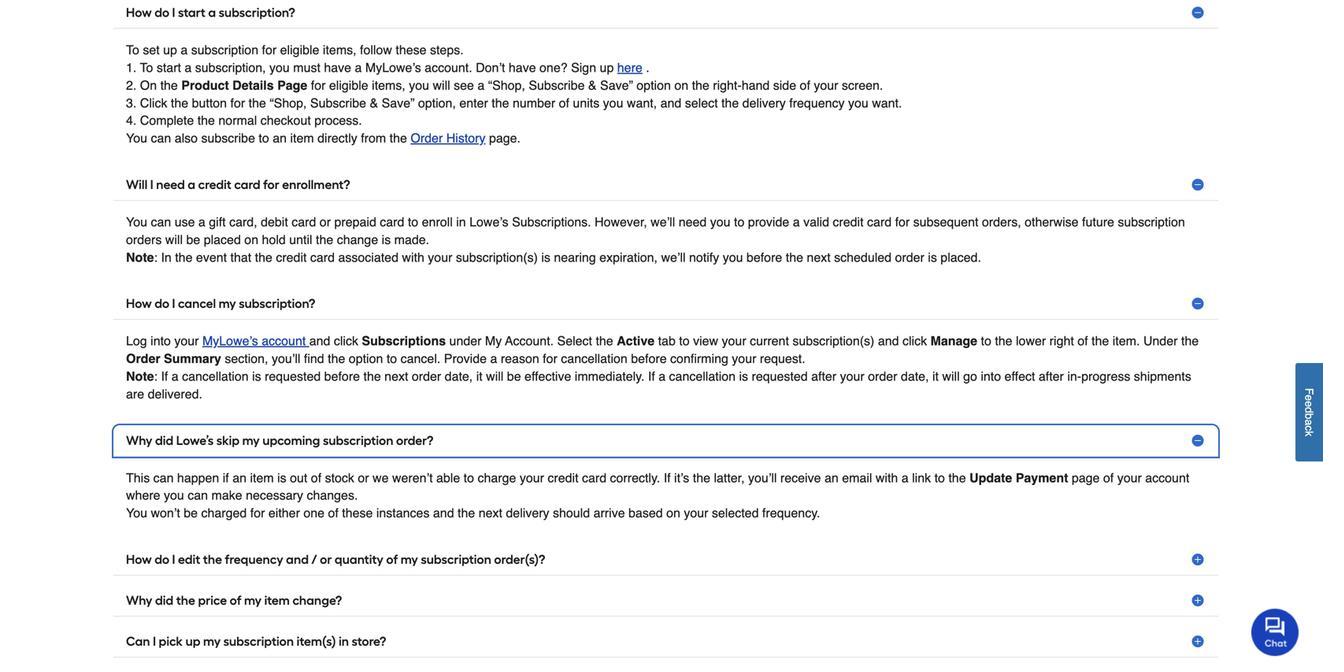 Task type: locate. For each thing, give the bounding box(es) containing it.
1 you from the top
[[126, 131, 147, 145]]

2 minus filled image from the top
[[1191, 296, 1206, 312]]

2 horizontal spatial cancellation
[[669, 369, 736, 384]]

0 vertical spatial in
[[456, 215, 466, 229]]

minus filled image inside why did lowe's skip my upcoming subscription order? button
[[1191, 433, 1206, 449]]

delivery inside to set up a subscription for eligible items, follow these steps. 1. to start a subscription, you must have a mylowe's account. don't have one? sign up here . 2. on the product details page for eligible items, you will see a "shop, subscribe & save" option on the right-hand side of your screen. 3. click the button for the "shop, subscribe & save" option, enter the number of units you want, and select the delivery frequency you want. 4. complete the normal checkout process. you can also subscribe to an item directly from the order history page.
[[743, 96, 786, 110]]

confirming
[[671, 352, 729, 366]]

1 plus filled image from the top
[[1191, 552, 1206, 568]]

i for start
[[172, 5, 175, 20]]

next down cancel.
[[385, 369, 409, 384]]

1 vertical spatial eligible
[[329, 78, 369, 93]]

1 vertical spatial do
[[155, 296, 169, 311]]

0 horizontal spatial items,
[[323, 43, 357, 57]]

into inside : if a cancellation is requested before the next order date, it will be effective immediately. if a cancellation is requested after your order date, it will go into effect after in-progress shipments are delivered.
[[981, 369, 1002, 384]]

1 vertical spatial before
[[631, 352, 667, 366]]

next inside : if a cancellation is requested before the next order date, it will be effective immediately. if a cancellation is requested after your order date, it will go into effect after in-progress shipments are delivered.
[[385, 369, 409, 384]]

have
[[324, 60, 352, 75], [509, 60, 536, 75]]

1 vertical spatial &
[[370, 96, 378, 110]]

1 vertical spatial subscribe
[[310, 96, 366, 110]]

1 vertical spatial or
[[358, 471, 369, 485]]

1 do from the top
[[155, 5, 169, 20]]

2 you from the top
[[126, 215, 147, 229]]

how do i cancel my subscription? button
[[113, 289, 1219, 320]]

history
[[447, 131, 486, 145]]

need inside button
[[156, 177, 185, 192]]

subscription inside to set up a subscription for eligible items, follow these steps. 1. to start a subscription, you must have a mylowe's account. don't have one? sign up here . 2. on the product details page for eligible items, you will see a "shop, subscribe & save" option on the right-hand side of your screen. 3. click the button for the "shop, subscribe & save" option, enter the number of units you want, and select the delivery frequency you want. 4. complete the normal checkout process. you can also subscribe to an item directly from the order history page.
[[191, 43, 259, 57]]

want.
[[872, 96, 903, 110]]

the left "lower"
[[995, 334, 1013, 348]]

minus filled image for order?
[[1191, 433, 1206, 449]]

we'll left 'notify'
[[661, 250, 686, 265]]

screen.
[[842, 78, 884, 93]]

0 horizontal spatial after
[[812, 369, 837, 384]]

2 do from the top
[[155, 296, 169, 311]]

1 why from the top
[[126, 433, 152, 448]]

1 horizontal spatial into
[[981, 369, 1002, 384]]

you
[[270, 60, 290, 75], [409, 78, 429, 93], [603, 96, 624, 110], [849, 96, 869, 110], [711, 215, 731, 229], [723, 250, 743, 265], [164, 488, 184, 503]]

card down until
[[310, 250, 335, 265]]

in
[[456, 215, 466, 229], [339, 634, 349, 649]]

how
[[126, 5, 152, 20], [126, 296, 152, 311], [126, 552, 152, 567]]

1 vertical spatial in
[[339, 634, 349, 649]]

correctly.
[[610, 471, 661, 485]]

account inside log into your mylowe's account and click subscriptions under my account. select the active tab to view your current subscription(s) and click manage to the lower right of the item. under the order summary section, you'll find the option to cancel. provide a reason for cancellation before confirming your request.
[[262, 334, 306, 348]]

0 horizontal spatial need
[[156, 177, 185, 192]]

3 do from the top
[[155, 552, 169, 567]]

if up delivered.
[[161, 369, 168, 384]]

or for quantity
[[320, 552, 332, 567]]

or for prepaid
[[320, 215, 331, 229]]

or inside you can use a gift card, debit card or prepaid card to enroll in lowe's subscriptions. however, we'll need you to provide a valid credit card for subsequent orders, otherwise future subscription orders will be placed on hold until the change is made. note : in the event that the credit card associated with your subscription(s) is nearing expiration, we'll notify you before the next scheduled order is placed.
[[320, 215, 331, 229]]

that
[[230, 250, 252, 265]]

need right will
[[156, 177, 185, 192]]

use
[[175, 215, 195, 229]]

or inside how do i edit the frequency and / or quantity of my subscription order(s)? button
[[320, 552, 332, 567]]

here link
[[618, 60, 643, 75]]

how inside 'button'
[[126, 5, 152, 20]]

either
[[269, 506, 300, 521]]

subscription? inside button
[[239, 296, 315, 311]]

prepaid
[[334, 215, 377, 229]]

eligible up must
[[280, 43, 320, 57]]

frequency down side
[[790, 96, 845, 110]]

subscription? up subscription,
[[219, 5, 295, 20]]

1 horizontal spatial requested
[[752, 369, 808, 384]]

mylowe's down follow
[[366, 60, 421, 75]]

page
[[1072, 471, 1100, 485]]

you can use a gift card, debit card or prepaid card to enroll in lowe's subscriptions. however, we'll need you to provide a valid credit card for subsequent orders, otherwise future subscription orders will be placed on hold until the change is made. note : in the event that the credit card associated with your subscription(s) is nearing expiration, we'll notify you before the next scheduled order is placed.
[[126, 215, 1186, 265]]

1 how from the top
[[126, 5, 152, 20]]

do inside how do i start a subscription? 'button'
[[155, 5, 169, 20]]

item(s)
[[297, 634, 336, 649]]

3 minus filled image from the top
[[1191, 433, 1206, 449]]

charged
[[201, 506, 247, 521]]

a inside 'button'
[[208, 5, 216, 20]]

1 horizontal spatial date,
[[901, 369, 929, 384]]

1 vertical spatial up
[[600, 60, 614, 75]]

1 vertical spatial delivery
[[506, 506, 550, 521]]

order down option,
[[411, 131, 443, 145]]

one?
[[540, 60, 568, 75]]

valid
[[804, 215, 830, 229]]

the right select
[[596, 334, 614, 348]]

2 vertical spatial do
[[155, 552, 169, 567]]

1 horizontal spatial delivery
[[743, 96, 786, 110]]

for up effective
[[543, 352, 558, 366]]

2 horizontal spatial an
[[825, 471, 839, 485]]

subscribe
[[201, 131, 255, 145]]

0 horizontal spatial in
[[339, 634, 349, 649]]

of right page
[[1104, 471, 1114, 485]]

up right pick
[[186, 634, 201, 649]]

if left it's
[[664, 471, 671, 485]]

: if a cancellation is requested before the next order date, it will be effective immediately. if a cancellation is requested after your order date, it will go into effect after in-progress shipments are delivered.
[[126, 369, 1192, 401]]

0 horizontal spatial have
[[324, 60, 352, 75]]

these down changes.
[[342, 506, 373, 521]]

1 vertical spatial did
[[155, 593, 174, 608]]

do for start
[[155, 5, 169, 20]]

1 vertical spatial frequency
[[225, 552, 283, 567]]

subscriptions
[[362, 334, 446, 348]]

1 vertical spatial plus filled image
[[1191, 593, 1206, 609]]

start inside to set up a subscription for eligible items, follow these steps. 1. to start a subscription, you must have a mylowe's account. don't have one? sign up here . 2. on the product details page for eligible items, you will see a "shop, subscribe & save" option on the right-hand side of your screen. 3. click the button for the "shop, subscribe & save" option, enter the number of units you want, and select the delivery frequency you want. 4. complete the normal checkout process. you can also subscribe to an item directly from the order history page.
[[157, 60, 181, 75]]

lower
[[1017, 334, 1047, 348]]

up
[[163, 43, 177, 57], [600, 60, 614, 75], [186, 634, 201, 649]]

1 horizontal spatial items,
[[372, 78, 406, 93]]

0 horizontal spatial "shop,
[[270, 96, 307, 110]]

you'll right latter,
[[749, 471, 777, 485]]

how for how do i cancel my subscription?
[[126, 296, 152, 311]]

gift
[[209, 215, 226, 229]]

1 horizontal spatial subscribe
[[529, 78, 585, 93]]

1 note from the top
[[126, 250, 154, 265]]

1 vertical spatial save"
[[382, 96, 415, 110]]

plus filled image inside can i pick up my subscription item(s) in store? button
[[1191, 634, 1206, 650]]

0 horizontal spatial if
[[161, 369, 168, 384]]

0 horizontal spatial up
[[163, 43, 177, 57]]

0 vertical spatial plus filled image
[[1191, 552, 1206, 568]]

1 horizontal spatial these
[[396, 43, 427, 57]]

of inside button
[[386, 552, 398, 567]]

order
[[896, 250, 925, 265], [412, 369, 441, 384], [868, 369, 898, 384]]

delivery left should
[[506, 506, 550, 521]]

0 vertical spatial items,
[[323, 43, 357, 57]]

3.
[[126, 96, 137, 110]]

or left prepaid
[[320, 215, 331, 229]]

with right email
[[876, 471, 899, 485]]

0 horizontal spatial order
[[126, 352, 160, 366]]

start up subscription,
[[178, 5, 206, 20]]

1 horizontal spatial mylowe's
[[366, 60, 421, 75]]

until
[[289, 232, 313, 247]]

: inside you can use a gift card, debit card or prepaid card to enroll in lowe's subscriptions. however, we'll need you to provide a valid credit card for subsequent orders, otherwise future subscription orders will be placed on hold until the change is made. note : in the event that the credit card associated with your subscription(s) is nearing expiration, we'll notify you before the next scheduled order is placed.
[[154, 250, 158, 265]]

2 did from the top
[[155, 593, 174, 608]]

otherwise
[[1025, 215, 1079, 229]]

"shop, up checkout
[[270, 96, 307, 110]]

progress
[[1082, 369, 1131, 384]]

: left in
[[154, 250, 158, 265]]

2 vertical spatial next
[[479, 506, 503, 521]]

did for the
[[155, 593, 174, 608]]

do inside how do i cancel my subscription? button
[[155, 296, 169, 311]]

can left use
[[151, 215, 171, 229]]

click left manage
[[903, 334, 928, 348]]

items, left follow
[[323, 43, 357, 57]]

order down log
[[126, 352, 160, 366]]

i inside 'button'
[[172, 5, 175, 20]]

do left edit
[[155, 552, 169, 567]]

2 vertical spatial item
[[264, 593, 290, 608]]

0 vertical spatial how
[[126, 5, 152, 20]]

chat invite button image
[[1252, 608, 1300, 656]]

be inside you can use a gift card, debit card or prepaid card to enroll in lowe's subscriptions. however, we'll need you to provide a valid credit card for subsequent orders, otherwise future subscription orders will be placed on hold until the change is made. note : in the event that the credit card associated with your subscription(s) is nearing expiration, we'll notify you before the next scheduled order is placed.
[[186, 232, 200, 247]]

& up units
[[589, 78, 597, 93]]

latter,
[[714, 471, 745, 485]]

cancellation down summary
[[182, 369, 249, 384]]

i for cancel
[[172, 296, 175, 311]]

2 vertical spatial up
[[186, 634, 201, 649]]

1 vertical spatial minus filled image
[[1191, 296, 1206, 312]]

do inside how do i edit the frequency and / or quantity of my subscription order(s)? button
[[155, 552, 169, 567]]

your inside to set up a subscription for eligible items, follow these steps. 1. to start a subscription, you must have a mylowe's account. don't have one? sign up here . 2. on the product details page for eligible items, you will see a "shop, subscribe & save" option on the right-hand side of your screen. 3. click the button for the "shop, subscribe & save" option, enter the number of units you want, and select the delivery frequency you want. 4. complete the normal checkout process. you can also subscribe to an item directly from the order history page.
[[814, 78, 839, 93]]

the
[[160, 78, 178, 93], [692, 78, 710, 93], [171, 96, 188, 110], [249, 96, 266, 110], [492, 96, 509, 110], [722, 96, 739, 110], [198, 113, 215, 128], [390, 131, 407, 145], [316, 232, 334, 247], [175, 250, 193, 265], [255, 250, 273, 265], [786, 250, 804, 265], [596, 334, 614, 348], [995, 334, 1013, 348], [1092, 334, 1110, 348], [1182, 334, 1199, 348], [328, 352, 345, 366], [364, 369, 381, 384], [693, 471, 711, 485], [949, 471, 967, 485], [458, 506, 475, 521], [203, 552, 222, 567], [176, 593, 195, 608]]

your inside you can use a gift card, debit card or prepaid card to enroll in lowe's subscriptions. however, we'll need you to provide a valid credit card for subsequent orders, otherwise future subscription orders will be placed on hold until the change is made. note : in the event that the credit card associated with your subscription(s) is nearing expiration, we'll notify you before the next scheduled order is placed.
[[428, 250, 453, 265]]

0 horizontal spatial into
[[151, 334, 171, 348]]

on right based at bottom
[[667, 506, 681, 521]]

2 how from the top
[[126, 296, 152, 311]]

1 click from the left
[[334, 334, 359, 348]]

of inside log into your mylowe's account and click subscriptions under my account. select the active tab to view your current subscription(s) and click manage to the lower right of the item. under the order summary section, you'll find the option to cancel. provide a reason for cancellation before confirming your request.
[[1078, 334, 1089, 348]]

to right manage
[[981, 334, 992, 348]]

1 horizontal spatial it
[[933, 369, 939, 384]]

on down the card, at the left top of page
[[245, 232, 259, 247]]

up inside can i pick up my subscription item(s) in store? button
[[186, 634, 201, 649]]

changes.
[[307, 488, 358, 503]]

2 it from the left
[[933, 369, 939, 384]]

1 vertical spatial items,
[[372, 78, 406, 93]]

i for edit
[[172, 552, 175, 567]]

how do i edit the frequency and / or quantity of my subscription order(s)? button
[[113, 544, 1219, 576]]

you won't be charged for either one of these instances and the next delivery should arrive based on your selected frequency.
[[126, 506, 821, 521]]

option down the .
[[637, 78, 671, 93]]

to right 1.
[[140, 60, 153, 75]]

4.
[[126, 113, 137, 128]]

it's
[[675, 471, 690, 485]]

2 note from the top
[[126, 369, 154, 384]]

0 horizontal spatial with
[[402, 250, 425, 265]]

3 plus filled image from the top
[[1191, 634, 1206, 650]]

directly
[[318, 131, 358, 145]]

1 vertical spatial subscription(s)
[[793, 334, 875, 348]]

subscribe
[[529, 78, 585, 93], [310, 96, 366, 110]]

my down instances
[[401, 552, 418, 567]]

card
[[234, 177, 261, 192], [292, 215, 316, 229], [380, 215, 405, 229], [868, 215, 892, 229], [310, 250, 335, 265], [582, 471, 607, 485]]

you'll left the find
[[272, 352, 301, 366]]

1 horizontal spatial account
[[1146, 471, 1190, 485]]

lowe's
[[470, 215, 509, 229], [176, 433, 214, 448]]

these inside to set up a subscription for eligible items, follow these steps. 1. to start a subscription, you must have a mylowe's account. don't have one? sign up here . 2. on the product details page for eligible items, you will see a "shop, subscribe & save" option on the right-hand side of your screen. 3. click the button for the "shop, subscribe & save" option, enter the number of units you want, and select the delivery frequency you want. 4. complete the normal checkout process. you can also subscribe to an item directly from the order history page.
[[396, 43, 427, 57]]

subscription(s) inside log into your mylowe's account and click subscriptions under my account. select the active tab to view your current subscription(s) and click manage to the lower right of the item. under the order summary section, you'll find the option to cancel. provide a reason for cancellation before confirming your request.
[[793, 334, 875, 348]]

you up 'orders'
[[126, 215, 147, 229]]

subscription? inside 'button'
[[219, 5, 295, 20]]

do
[[155, 5, 169, 20], [155, 296, 169, 311], [155, 552, 169, 567]]

2 horizontal spatial next
[[807, 250, 831, 265]]

be down use
[[186, 232, 200, 247]]

how up log
[[126, 296, 152, 311]]

you up won't
[[164, 488, 184, 503]]

0 vertical spatial next
[[807, 250, 831, 265]]

3 how from the top
[[126, 552, 152, 567]]

to inside to set up a subscription for eligible items, follow these steps. 1. to start a subscription, you must have a mylowe's account. don't have one? sign up here . 2. on the product details page for eligible items, you will see a "shop, subscribe & save" option on the right-hand side of your screen. 3. click the button for the "shop, subscribe & save" option, enter the number of units you want, and select the delivery frequency you want. 4. complete the normal checkout process. you can also subscribe to an item directly from the order history page.
[[259, 131, 269, 145]]

0 horizontal spatial these
[[342, 506, 373, 521]]

this can happen if an item is out of stock or we weren't able to charge your credit card correctly. if it's the latter, you'll receive an email with a link to the update payment
[[126, 471, 1069, 485]]

you right units
[[603, 96, 624, 110]]

did for lowe's
[[155, 433, 174, 448]]

you inside page of your account where you can make necessary changes.
[[164, 488, 184, 503]]

0 vertical spatial why
[[126, 433, 152, 448]]

1 horizontal spatial before
[[631, 352, 667, 366]]

0 horizontal spatial date,
[[445, 369, 473, 384]]

3 you from the top
[[126, 506, 147, 521]]

1 vertical spatial with
[[876, 471, 899, 485]]

minus filled image
[[1191, 5, 1206, 21]]

your inside : if a cancellation is requested before the next order date, it will be effective immediately. if a cancellation is requested after your order date, it will go into effect after in-progress shipments are delivered.
[[840, 369, 865, 384]]

2.
[[126, 78, 137, 93]]

2 why from the top
[[126, 593, 152, 608]]

e up b on the right
[[1304, 401, 1316, 407]]

before inside log into your mylowe's account and click subscriptions under my account. select the active tab to view your current subscription(s) and click manage to the lower right of the item. under the order summary section, you'll find the option to cancel. provide a reason for cancellation before confirming your request.
[[631, 352, 667, 366]]

made.
[[395, 232, 430, 247]]

date, down provide
[[445, 369, 473, 384]]

do left the "cancel"
[[155, 296, 169, 311]]

you for you won't be charged for either one of these instances and the next delivery should arrive based on your selected frequency.
[[126, 506, 147, 521]]

the down able
[[458, 506, 475, 521]]

this
[[126, 471, 150, 485]]

for inside button
[[263, 177, 280, 192]]

2 horizontal spatial up
[[600, 60, 614, 75]]

did inside why did lowe's skip my upcoming subscription order? button
[[155, 433, 174, 448]]

in right enroll
[[456, 215, 466, 229]]

a down my
[[491, 352, 498, 366]]

see
[[454, 78, 474, 93]]

delivered.
[[148, 387, 202, 401]]

an left email
[[825, 471, 839, 485]]

you up page
[[270, 60, 290, 75]]

price
[[198, 593, 227, 608]]

1 did from the top
[[155, 433, 174, 448]]

lowe's right enroll
[[470, 215, 509, 229]]

0 horizontal spatial requested
[[265, 369, 321, 384]]

2 vertical spatial be
[[184, 506, 198, 521]]

you inside you can use a gift card, debit card or prepaid card to enroll in lowe's subscriptions. however, we'll need you to provide a valid credit card for subsequent orders, otherwise future subscription orders will be placed on hold until the change is made. note : in the event that the credit card associated with your subscription(s) is nearing expiration, we'll notify you before the next scheduled order is placed.
[[126, 215, 147, 229]]

can
[[151, 131, 171, 145], [151, 215, 171, 229], [153, 471, 174, 485], [188, 488, 208, 503]]

next inside you can use a gift card, debit card or prepaid card to enroll in lowe's subscriptions. however, we'll need you to provide a valid credit card for subsequent orders, otherwise future subscription orders will be placed on hold until the change is made. note : in the event that the credit card associated with your subscription(s) is nearing expiration, we'll notify you before the next scheduled order is placed.
[[807, 250, 831, 265]]

is
[[382, 232, 391, 247], [542, 250, 551, 265], [928, 250, 938, 265], [252, 369, 261, 384], [740, 369, 749, 384], [277, 471, 287, 485]]

did down delivered.
[[155, 433, 174, 448]]

1 vertical spatial into
[[981, 369, 1002, 384]]

you inside to set up a subscription for eligible items, follow these steps. 1. to start a subscription, you must have a mylowe's account. don't have one? sign up here . 2. on the product details page for eligible items, you will see a "shop, subscribe & save" option on the right-hand side of your screen. 3. click the button for the "shop, subscribe & save" option, enter the number of units you want, and select the delivery frequency you want. 4. complete the normal checkout process. you can also subscribe to an item directly from the order history page.
[[126, 131, 147, 145]]

option down subscriptions
[[349, 352, 383, 366]]

event
[[196, 250, 227, 265]]

my for upcoming
[[242, 433, 260, 448]]

0 horizontal spatial you'll
[[272, 352, 301, 366]]

0 vertical spatial minus filled image
[[1191, 177, 1206, 193]]

2 vertical spatial or
[[320, 552, 332, 567]]

to right tab
[[679, 334, 690, 348]]

plus filled image inside why did the price of my item change? 'button'
[[1191, 593, 1206, 609]]

1 horizontal spatial up
[[186, 634, 201, 649]]

an right the if
[[233, 471, 247, 485]]

0 vertical spatial on
[[675, 78, 689, 93]]

subscription up subscription,
[[191, 43, 259, 57]]

into right go
[[981, 369, 1002, 384]]

2 : from the top
[[154, 369, 158, 384]]

1 horizontal spatial next
[[479, 506, 503, 521]]

1 vertical spatial these
[[342, 506, 373, 521]]

0 horizontal spatial lowe's
[[176, 433, 214, 448]]

1 horizontal spatial in
[[456, 215, 466, 229]]

page.
[[489, 131, 521, 145]]

page
[[277, 78, 308, 93]]

based
[[629, 506, 663, 521]]

be right won't
[[184, 506, 198, 521]]

order(s)?
[[494, 552, 546, 567]]

0 vertical spatial "shop,
[[488, 78, 525, 93]]

0 vertical spatial need
[[156, 177, 185, 192]]

0 vertical spatial subscription(s)
[[456, 250, 538, 265]]

have left one?
[[509, 60, 536, 75]]

of right price
[[230, 593, 242, 608]]

0 vertical spatial you
[[126, 131, 147, 145]]

change?
[[293, 593, 342, 608]]

credit inside button
[[198, 177, 232, 192]]

hand
[[742, 78, 770, 93]]

order inside to set up a subscription for eligible items, follow these steps. 1. to start a subscription, you must have a mylowe's account. don't have one? sign up here . 2. on the product details page for eligible items, you will see a "shop, subscribe & save" option on the right-hand side of your screen. 3. click the button for the "shop, subscribe & save" option, enter the number of units you want, and select the delivery frequency you want. 4. complete the normal checkout process. you can also subscribe to an item directly from the order history page.
[[411, 131, 443, 145]]

minus filled image
[[1191, 177, 1206, 193], [1191, 296, 1206, 312], [1191, 433, 1206, 449]]

minus filled image for enrollment?
[[1191, 177, 1206, 193]]

subscription? for how do i start a subscription?
[[219, 5, 295, 20]]

0 vertical spatial you'll
[[272, 352, 301, 366]]

1 vertical spatial start
[[157, 60, 181, 75]]

the inside : if a cancellation is requested before the next order date, it will be effective immediately. if a cancellation is requested after your order date, it will go into effect after in-progress shipments are delivered.
[[364, 369, 381, 384]]

it left go
[[933, 369, 939, 384]]

before inside : if a cancellation is requested before the next order date, it will be effective immediately. if a cancellation is requested after your order date, it will go into effect after in-progress shipments are delivered.
[[324, 369, 360, 384]]

why
[[126, 433, 152, 448], [126, 593, 152, 608]]

0 horizontal spatial account
[[262, 334, 306, 348]]

0 horizontal spatial &
[[370, 96, 378, 110]]

1 have from the left
[[324, 60, 352, 75]]

0 vertical spatial do
[[155, 5, 169, 20]]

2 plus filled image from the top
[[1191, 593, 1206, 609]]

an inside to set up a subscription for eligible items, follow these steps. 1. to start a subscription, you must have a mylowe's account. don't have one? sign up here . 2. on the product details page for eligible items, you will see a "shop, subscribe & save" option on the right-hand side of your screen. 3. click the button for the "shop, subscribe & save" option, enter the number of units you want, and select the delivery frequency you want. 4. complete the normal checkout process. you can also subscribe to an item directly from the order history page.
[[273, 131, 287, 145]]

will i need a credit card for enrollment? button
[[113, 169, 1219, 201]]

upcoming
[[263, 433, 320, 448]]

and up the find
[[309, 334, 331, 348]]

into right log
[[151, 334, 171, 348]]

subscription(s) down subscriptions.
[[456, 250, 538, 265]]

will up in
[[165, 232, 183, 247]]

1 horizontal spatial have
[[509, 60, 536, 75]]

0 vertical spatial account
[[262, 334, 306, 348]]

the left price
[[176, 593, 195, 608]]

credit up should
[[548, 471, 579, 485]]

item up necessary
[[250, 471, 274, 485]]

2 vertical spatial how
[[126, 552, 152, 567]]

why inside 'button'
[[126, 593, 152, 608]]

1 minus filled image from the top
[[1191, 177, 1206, 193]]

subscription(s) up request.
[[793, 334, 875, 348]]

2 requested from the left
[[752, 369, 808, 384]]

items, down follow
[[372, 78, 406, 93]]

credit
[[198, 177, 232, 192], [833, 215, 864, 229], [276, 250, 307, 265], [548, 471, 579, 485]]

e
[[1304, 395, 1316, 401], [1304, 401, 1316, 407]]

card,
[[229, 215, 257, 229]]

units
[[573, 96, 600, 110]]

2 vertical spatial before
[[324, 369, 360, 384]]

in
[[161, 250, 172, 265]]

on inside you can use a gift card, debit card or prepaid card to enroll in lowe's subscriptions. however, we'll need you to provide a valid credit card for subsequent orders, otherwise future subscription orders will be placed on hold until the change is made. note : in the event that the credit card associated with your subscription(s) is nearing expiration, we'll notify you before the next scheduled order is placed.
[[245, 232, 259, 247]]

1 horizontal spatial frequency
[[790, 96, 845, 110]]

why did the price of my item change?
[[126, 593, 342, 608]]

effective
[[525, 369, 572, 384]]

will i need a credit card for enrollment?
[[126, 177, 350, 192]]

nearing
[[554, 250, 596, 265]]

the right edit
[[203, 552, 222, 567]]

we'll
[[651, 215, 676, 229], [661, 250, 686, 265]]

save" down here
[[600, 78, 633, 93]]

0 horizontal spatial next
[[385, 369, 409, 384]]

2 after from the left
[[1039, 369, 1064, 384]]

plus filled image inside how do i edit the frequency and / or quantity of my subscription order(s)? button
[[1191, 552, 1206, 568]]

why up this
[[126, 433, 152, 448]]

for inside you can use a gift card, debit card or prepaid card to enroll in lowe's subscriptions. however, we'll need you to provide a valid credit card for subsequent orders, otherwise future subscription orders will be placed on hold until the change is made. note : in the event that the credit card associated with your subscription(s) is nearing expiration, we'll notify you before the next scheduled order is placed.
[[896, 215, 910, 229]]

1 vertical spatial account
[[1146, 471, 1190, 485]]

order?
[[396, 433, 434, 448]]

1 vertical spatial lowe's
[[176, 433, 214, 448]]

0 horizontal spatial option
[[349, 352, 383, 366]]

option inside log into your mylowe's account and click subscriptions under my account. select the active tab to view your current subscription(s) and click manage to the lower right of the item. under the order summary section, you'll find the option to cancel. provide a reason for cancellation before confirming your request.
[[349, 352, 383, 366]]

can inside you can use a gift card, debit card or prepaid card to enroll in lowe's subscriptions. however, we'll need you to provide a valid credit card for subsequent orders, otherwise future subscription orders will be placed on hold until the change is made. note : in the event that the credit card associated with your subscription(s) is nearing expiration, we'll notify you before the next scheduled order is placed.
[[151, 215, 171, 229]]

skip
[[216, 433, 240, 448]]

you right 'notify'
[[723, 250, 743, 265]]

provide
[[444, 352, 487, 366]]

0 vertical spatial be
[[186, 232, 200, 247]]

1 horizontal spatial option
[[637, 78, 671, 93]]

up right set
[[163, 43, 177, 57]]

date,
[[445, 369, 473, 384], [901, 369, 929, 384]]

1 : from the top
[[154, 250, 158, 265]]

why inside button
[[126, 433, 152, 448]]

will
[[126, 177, 148, 192]]

1 vertical spatial need
[[679, 215, 707, 229]]

a up subscription,
[[208, 5, 216, 20]]

the right on
[[160, 78, 178, 93]]

1 horizontal spatial subscription(s)
[[793, 334, 875, 348]]

delivery
[[743, 96, 786, 110], [506, 506, 550, 521]]

option,
[[418, 96, 456, 110]]

charge
[[478, 471, 516, 485]]

minus filled image inside will i need a credit card for enrollment? button
[[1191, 177, 1206, 193]]

did inside why did the price of my item change? 'button'
[[155, 593, 174, 608]]

1 vertical spatial on
[[245, 232, 259, 247]]

plus filled image
[[1191, 552, 1206, 568], [1191, 593, 1206, 609], [1191, 634, 1206, 650]]

0 horizontal spatial subscribe
[[310, 96, 366, 110]]

0 vertical spatial or
[[320, 215, 331, 229]]

and left manage
[[878, 334, 900, 348]]

option
[[637, 78, 671, 93], [349, 352, 383, 366]]

1 vertical spatial "shop,
[[270, 96, 307, 110]]

requested down request.
[[752, 369, 808, 384]]

on inside to set up a subscription for eligible items, follow these steps. 1. to start a subscription, you must have a mylowe's account. don't have one? sign up here . 2. on the product details page for eligible items, you will see a "shop, subscribe & save" option on the right-hand side of your screen. 3. click the button for the "shop, subscribe & save" option, enter the number of units you want, and select the delivery frequency you want. 4. complete the normal checkout process. you can also subscribe to an item directly from the order history page.
[[675, 78, 689, 93]]

note
[[126, 250, 154, 265], [126, 369, 154, 384]]

1 vertical spatial you'll
[[749, 471, 777, 485]]

card up scheduled
[[868, 215, 892, 229]]

orders
[[126, 232, 162, 247]]

0 horizontal spatial it
[[476, 369, 483, 384]]



Task type: vqa. For each thing, say whether or not it's contained in the screenshot.
that on the left top
yes



Task type: describe. For each thing, give the bounding box(es) containing it.
notify
[[689, 250, 720, 265]]

also
[[175, 131, 198, 145]]

we
[[373, 471, 389, 485]]

necessary
[[246, 488, 303, 503]]

arrive
[[594, 506, 625, 521]]

won't
[[151, 506, 180, 521]]

d
[[1304, 407, 1316, 414]]

enter
[[460, 96, 488, 110]]

where
[[126, 488, 160, 503]]

a inside log into your mylowe's account and click subscriptions under my account. select the active tab to view your current subscription(s) and click manage to the lower right of the item. under the order summary section, you'll find the option to cancel. provide a reason for cancellation before confirming your request.
[[491, 352, 498, 366]]

the inside button
[[203, 552, 222, 567]]

happen
[[177, 471, 219, 485]]

1 it from the left
[[476, 369, 483, 384]]

active
[[617, 334, 655, 348]]

1 horizontal spatial eligible
[[329, 78, 369, 93]]

to down subscriptions
[[387, 352, 397, 366]]

a right "see"
[[478, 78, 485, 93]]

stock
[[325, 471, 355, 485]]

update
[[970, 471, 1013, 485]]

lowe's inside you can use a gift card, debit card or prepaid card to enroll in lowe's subscriptions. however, we'll need you to provide a valid credit card for subsequent orders, otherwise future subscription orders will be placed on hold until the change is made. note : in the event that the credit card associated with your subscription(s) is nearing expiration, we'll notify you before the next scheduled order is placed.
[[470, 215, 509, 229]]

1 vertical spatial we'll
[[661, 250, 686, 265]]

cancel
[[178, 296, 216, 311]]

why did lowe's skip my upcoming subscription order? button
[[113, 425, 1219, 457]]

effect
[[1005, 369, 1036, 384]]

a up use
[[188, 177, 195, 192]]

the left update
[[949, 471, 967, 485]]

the right until
[[316, 232, 334, 247]]

minus filled image inside how do i cancel my subscription? button
[[1191, 296, 1206, 312]]

a up delivered.
[[172, 369, 179, 384]]

for up normal
[[231, 96, 245, 110]]

option inside to set up a subscription for eligible items, follow these steps. 1. to start a subscription, you must have a mylowe's account. don't have one? sign up here . 2. on the product details page for eligible items, you will see a "shop, subscribe & save" option on the right-hand side of your screen. 3. click the button for the "shop, subscribe & save" option, enter the number of units you want, and select the delivery frequency you want. 4. complete the normal checkout process. you can also subscribe to an item directly from the order history page.
[[637, 78, 671, 93]]

account.
[[425, 60, 473, 75]]

complete
[[140, 113, 194, 128]]

subscription down you won't be charged for either one of these instances and the next delivery should arrive based on your selected frequency. at bottom
[[421, 552, 492, 567]]

from
[[361, 131, 386, 145]]

0 horizontal spatial cancellation
[[182, 369, 249, 384]]

card inside button
[[234, 177, 261, 192]]

the down right-
[[722, 96, 739, 110]]

need inside you can use a gift card, debit card or prepaid card to enroll in lowe's subscriptions. however, we'll need you to provide a valid credit card for subsequent orders, otherwise future subscription orders will be placed on hold until the change is made. note : in the event that the credit card associated with your subscription(s) is nearing expiration, we'll notify you before the next scheduled order is placed.
[[679, 215, 707, 229]]

number
[[513, 96, 556, 110]]

card up arrive
[[582, 471, 607, 485]]

will inside you can use a gift card, debit card or prepaid card to enroll in lowe's subscriptions. however, we'll need you to provide a valid credit card for subsequent orders, otherwise future subscription orders will be placed on hold until the change is made. note : in the event that the credit card associated with your subscription(s) is nearing expiration, we'll notify you before the next scheduled order is placed.
[[165, 232, 183, 247]]

.
[[646, 60, 650, 75]]

if
[[223, 471, 229, 485]]

the down 'button'
[[198, 113, 215, 128]]

selected
[[712, 506, 759, 521]]

log into your mylowe's account and click subscriptions under my account. select the active tab to view your current subscription(s) and click manage to the lower right of the item. under the order summary section, you'll find the option to cancel. provide a reason for cancellation before confirming your request.
[[126, 334, 1199, 366]]

the up complete
[[171, 96, 188, 110]]

normal
[[219, 113, 257, 128]]

will down the reason
[[486, 369, 504, 384]]

expiration,
[[600, 250, 658, 265]]

the down "details"
[[249, 96, 266, 110]]

the up 'select'
[[692, 78, 710, 93]]

: inside : if a cancellation is requested before the next order date, it will be effective immediately. if a cancellation is requested after your order date, it will go into effect after in-progress shipments are delivered.
[[154, 369, 158, 384]]

a left valid at the top
[[793, 215, 800, 229]]

my inside 'button'
[[244, 593, 262, 608]]

can inside page of your account where you can make necessary changes.
[[188, 488, 208, 503]]

/
[[312, 552, 317, 567]]

1 horizontal spatial with
[[876, 471, 899, 485]]

debit
[[261, 215, 288, 229]]

select
[[558, 334, 593, 348]]

0 horizontal spatial an
[[233, 471, 247, 485]]

1 horizontal spatial save"
[[600, 78, 633, 93]]

a right set
[[181, 43, 188, 57]]

for down necessary
[[250, 506, 265, 521]]

1 horizontal spatial if
[[648, 369, 655, 384]]

a left link
[[902, 471, 909, 485]]

before inside you can use a gift card, debit card or prepaid card to enroll in lowe's subscriptions. however, we'll need you to provide a valid credit card for subsequent orders, otherwise future subscription orders will be placed on hold until the change is made. note : in the event that the credit card associated with your subscription(s) is nearing expiration, we'll notify you before the next scheduled order is placed.
[[747, 250, 783, 265]]

how do i cancel my subscription?
[[126, 296, 315, 311]]

2 e from the top
[[1304, 401, 1316, 407]]

scheduled
[[835, 250, 892, 265]]

side
[[774, 78, 797, 93]]

2 vertical spatial on
[[667, 506, 681, 521]]

to right able
[[464, 471, 474, 485]]

how for how do i start a subscription?
[[126, 5, 152, 20]]

item inside 'button'
[[264, 593, 290, 608]]

reason
[[501, 352, 540, 366]]

how do i edit the frequency and / or quantity of my subscription order(s)?
[[126, 552, 546, 567]]

start inside 'button'
[[178, 5, 206, 20]]

in inside can i pick up my subscription item(s) in store? button
[[339, 634, 349, 649]]

1.
[[126, 60, 137, 75]]

order inside log into your mylowe's account and click subscriptions under my account. select the active tab to view your current subscription(s) and click manage to the lower right of the item. under the order summary section, you'll find the option to cancel. provide a reason for cancellation before confirming your request.
[[126, 352, 160, 366]]

subscription down why did the price of my item change?
[[223, 634, 294, 649]]

account inside page of your account where you can make necessary changes.
[[1146, 471, 1190, 485]]

do for cancel
[[155, 296, 169, 311]]

0 vertical spatial subscribe
[[529, 78, 585, 93]]

store?
[[352, 634, 386, 649]]

your inside page of your account where you can make necessary changes.
[[1118, 471, 1142, 485]]

1 horizontal spatial to
[[140, 60, 153, 75]]

0 vertical spatial we'll
[[651, 215, 676, 229]]

the inside 'button'
[[176, 593, 195, 608]]

2 click from the left
[[903, 334, 928, 348]]

credit right valid at the top
[[833, 215, 864, 229]]

do for edit
[[155, 552, 169, 567]]

want,
[[627, 96, 657, 110]]

0 vertical spatial eligible
[[280, 43, 320, 57]]

sign
[[571, 60, 597, 75]]

follow
[[360, 43, 392, 57]]

why for why did the price of my item change?
[[126, 593, 152, 608]]

be inside : if a cancellation is requested before the next order date, it will be effective immediately. if a cancellation is requested after your order date, it will go into effect after in-progress shipments are delivered.
[[507, 369, 521, 384]]

1 date, from the left
[[445, 369, 473, 384]]

frequency inside button
[[225, 552, 283, 567]]

and inside to set up a subscription for eligible items, follow these steps. 1. to start a subscription, you must have a mylowe's account. don't have one? sign up here . 2. on the product details page for eligible items, you will see a "shop, subscribe & save" option on the right-hand side of your screen. 3. click the button for the "shop, subscribe & save" option, enter the number of units you want, and select the delivery frequency you want. 4. complete the normal checkout process. you can also subscribe to an item directly from the order history page.
[[661, 96, 682, 110]]

1 vertical spatial item
[[250, 471, 274, 485]]

page of your account where you can make necessary changes.
[[126, 471, 1190, 503]]

can
[[126, 634, 150, 649]]

right-
[[713, 78, 742, 93]]

card up made.
[[380, 215, 405, 229]]

you up option,
[[409, 78, 429, 93]]

a up k
[[1304, 420, 1316, 426]]

shipments
[[1135, 369, 1192, 384]]

must
[[293, 60, 321, 75]]

you down screen.
[[849, 96, 869, 110]]

lowe's inside button
[[176, 433, 214, 448]]

subscription,
[[195, 60, 266, 75]]

receive
[[781, 471, 821, 485]]

f e e d b a c k
[[1304, 388, 1316, 437]]

pick
[[159, 634, 183, 649]]

of right side
[[800, 78, 811, 93]]

plus filled image for or
[[1191, 552, 1206, 568]]

the right enter
[[492, 96, 509, 110]]

my for subscription
[[203, 634, 221, 649]]

how for how do i edit the frequency and / or quantity of my subscription order(s)?
[[126, 552, 152, 567]]

the right the find
[[328, 352, 345, 366]]

enrollment?
[[282, 177, 350, 192]]

cancel.
[[401, 352, 441, 366]]

for up "details"
[[262, 43, 277, 57]]

my for subscription?
[[219, 296, 236, 311]]

2 have from the left
[[509, 60, 536, 75]]

for inside log into your mylowe's account and click subscriptions under my account. select the active tab to view your current subscription(s) and click manage to the lower right of the item. under the order summary section, you'll find the option to cancel. provide a reason for cancellation before confirming your request.
[[543, 352, 558, 366]]

subscription up stock
[[323, 433, 394, 448]]

in inside you can use a gift card, debit card or prepaid card to enroll in lowe's subscriptions. however, we'll need you to provide a valid credit card for subsequent orders, otherwise future subscription orders will be placed on hold until the change is made. note : in the event that the credit card associated with your subscription(s) is nearing expiration, we'll notify you before the next scheduled order is placed.
[[456, 215, 466, 229]]

can i pick up my subscription item(s) in store?
[[126, 634, 386, 649]]

to left the provide
[[734, 215, 745, 229]]

to right link
[[935, 471, 946, 485]]

card up until
[[292, 215, 316, 229]]

cancellation inside log into your mylowe's account and click subscriptions under my account. select the active tab to view your current subscription(s) and click manage to the lower right of the item. under the order summary section, you'll find the option to cancel. provide a reason for cancellation before confirming your request.
[[561, 352, 628, 366]]

k
[[1304, 431, 1316, 437]]

the down the provide
[[786, 250, 804, 265]]

on
[[140, 78, 157, 93]]

mylowe's inside log into your mylowe's account and click subscriptions under my account. select the active tab to view your current subscription(s) and click manage to the lower right of the item. under the order summary section, you'll find the option to cancel. provide a reason for cancellation before confirming your request.
[[202, 334, 258, 348]]

instances
[[377, 506, 430, 521]]

a down follow
[[355, 60, 362, 75]]

associated
[[338, 250, 399, 265]]

subscriptions.
[[512, 215, 591, 229]]

2 date, from the left
[[901, 369, 929, 384]]

into inside log into your mylowe's account and click subscriptions under my account. select the active tab to view your current subscription(s) and click manage to the lower right of the item. under the order summary section, you'll find the option to cancel. provide a reason for cancellation before confirming your request.
[[151, 334, 171, 348]]

current
[[750, 334, 789, 348]]

the left item.
[[1092, 334, 1110, 348]]

a up product
[[185, 60, 192, 75]]

why did lowe's skip my upcoming subscription order?
[[126, 433, 434, 448]]

why for why did lowe's skip my upcoming subscription order?
[[126, 433, 152, 448]]

here
[[618, 60, 643, 75]]

of left units
[[559, 96, 570, 110]]

0 horizontal spatial to
[[126, 43, 139, 57]]

request.
[[760, 352, 806, 366]]

subscription(s) inside you can use a gift card, debit card or prepaid card to enroll in lowe's subscriptions. however, we'll need you to provide a valid credit card for subsequent orders, otherwise future subscription orders will be placed on hold until the change is made. note : in the event that the credit card associated with your subscription(s) is nearing expiration, we'll notify you before the next scheduled order is placed.
[[456, 250, 538, 265]]

frequency inside to set up a subscription for eligible items, follow these steps. 1. to start a subscription, you must have a mylowe's account. don't have one? sign up here . 2. on the product details page for eligible items, you will see a "shop, subscribe & save" option on the right-hand side of your screen. 3. click the button for the "shop, subscribe & save" option, enter the number of units you want, and select the delivery frequency you want. 4. complete the normal checkout process. you can also subscribe to an item directly from the order history page.
[[790, 96, 845, 110]]

email
[[843, 471, 873, 485]]

you up 'notify'
[[711, 215, 731, 229]]

the down hold
[[255, 250, 273, 265]]

can i pick up my subscription item(s) in store? button
[[113, 626, 1219, 658]]

credit down until
[[276, 250, 307, 265]]

can right this
[[153, 471, 174, 485]]

the right it's
[[693, 471, 711, 485]]

make
[[212, 488, 242, 503]]

1 requested from the left
[[265, 369, 321, 384]]

manage
[[931, 334, 978, 348]]

order inside you can use a gift card, debit card or prepaid card to enroll in lowe's subscriptions. however, we'll need you to provide a valid credit card for subsequent orders, otherwise future subscription orders will be placed on hold until the change is made. note : in the event that the credit card associated with your subscription(s) is nearing expiration, we'll notify you before the next scheduled order is placed.
[[896, 250, 925, 265]]

0 horizontal spatial delivery
[[506, 506, 550, 521]]

the right from
[[390, 131, 407, 145]]

will inside to set up a subscription for eligible items, follow these steps. 1. to start a subscription, you must have a mylowe's account. don't have one? sign up here . 2. on the product details page for eligible items, you will see a "shop, subscribe & save" option on the right-hand side of your screen. 3. click the button for the "shop, subscribe & save" option, enter the number of units you want, and select the delivery frequency you want. 4. complete the normal checkout process. you can also subscribe to an item directly from the order history page.
[[433, 78, 451, 93]]

subscription? for how do i cancel my subscription?
[[239, 296, 315, 311]]

of right out
[[311, 471, 322, 485]]

account.
[[505, 334, 554, 348]]

section,
[[225, 352, 268, 366]]

1 after from the left
[[812, 369, 837, 384]]

and down able
[[433, 506, 454, 521]]

will left go
[[943, 369, 960, 384]]

to set up a subscription for eligible items, follow these steps. 1. to start a subscription, you must have a mylowe's account. don't have one? sign up here . 2. on the product details page for eligible items, you will see a "shop, subscribe & save" option on the right-hand side of your screen. 3. click the button for the "shop, subscribe & save" option, enter the number of units you want, and select the delivery frequency you want. 4. complete the normal checkout process. you can also subscribe to an item directly from the order history page.
[[126, 43, 903, 145]]

1 e from the top
[[1304, 395, 1316, 401]]

provide
[[748, 215, 790, 229]]

one
[[304, 506, 325, 521]]

1 horizontal spatial &
[[589, 78, 597, 93]]

a left gift
[[199, 215, 206, 229]]

note inside you can use a gift card, debit card or prepaid card to enroll in lowe's subscriptions. however, we'll need you to provide a valid credit card for subsequent orders, otherwise future subscription orders will be placed on hold until the change is made. note : in the event that the credit card associated with your subscription(s) is nearing expiration, we'll notify you before the next scheduled order is placed.
[[126, 250, 154, 265]]

mylowe's account link
[[202, 334, 309, 348]]

1 horizontal spatial you'll
[[749, 471, 777, 485]]

you for you can use a gift card, debit card or prepaid card to enroll in lowe's subscriptions. however, we'll need you to provide a valid credit card for subsequent orders, otherwise future subscription orders will be placed on hold until the change is made. note : in the event that the credit card associated with your subscription(s) is nearing expiration, we'll notify you before the next scheduled order is placed.
[[126, 215, 147, 229]]

item inside to set up a subscription for eligible items, follow these steps. 1. to start a subscription, you must have a mylowe's account. don't have one? sign up here . 2. on the product details page for eligible items, you will see a "shop, subscribe & save" option on the right-hand side of your screen. 3. click the button for the "shop, subscribe & save" option, enter the number of units you want, and select the delivery frequency you want. 4. complete the normal checkout process. you can also subscribe to an item directly from the order history page.
[[290, 131, 314, 145]]

a down log into your mylowe's account and click subscriptions under my account. select the active tab to view your current subscription(s) and click manage to the lower right of the item. under the order summary section, you'll find the option to cancel. provide a reason for cancellation before confirming your request.
[[659, 369, 666, 384]]

with inside you can use a gift card, debit card or prepaid card to enroll in lowe's subscriptions. however, we'll need you to provide a valid credit card for subsequent orders, otherwise future subscription orders will be placed on hold until the change is made. note : in the event that the credit card associated with your subscription(s) is nearing expiration, we'll notify you before the next scheduled order is placed.
[[402, 250, 425, 265]]

subscription inside you can use a gift card, debit card or prepaid card to enroll in lowe's subscriptions. however, we'll need you to provide a valid credit card for subsequent orders, otherwise future subscription orders will be placed on hold until the change is made. note : in the event that the credit card associated with your subscription(s) is nearing expiration, we'll notify you before the next scheduled order is placed.
[[1118, 215, 1186, 229]]

for down must
[[311, 78, 326, 93]]

1 horizontal spatial "shop,
[[488, 78, 525, 93]]

0 vertical spatial up
[[163, 43, 177, 57]]

you'll inside log into your mylowe's account and click subscriptions under my account. select the active tab to view your current subscription(s) and click manage to the lower right of the item. under the order summary section, you'll find the option to cancel. provide a reason for cancellation before confirming your request.
[[272, 352, 301, 366]]

the right under
[[1182, 334, 1199, 348]]

of down changes.
[[328, 506, 339, 521]]

the right in
[[175, 250, 193, 265]]

of inside 'button'
[[230, 593, 242, 608]]

frequency.
[[763, 506, 821, 521]]

to up made.
[[408, 215, 419, 229]]

can inside to set up a subscription for eligible items, follow these steps. 1. to start a subscription, you must have a mylowe's account. don't have one? sign up here . 2. on the product details page for eligible items, you will see a "shop, subscribe & save" option on the right-hand side of your screen. 3. click the button for the "shop, subscribe & save" option, enter the number of units you want, and select the delivery frequency you want. 4. complete the normal checkout process. you can also subscribe to an item directly from the order history page.
[[151, 131, 171, 145]]

of inside page of your account where you can make necessary changes.
[[1104, 471, 1114, 485]]

2 horizontal spatial if
[[664, 471, 671, 485]]

payment
[[1016, 471, 1069, 485]]

and inside button
[[286, 552, 309, 567]]

plus filled image for store?
[[1191, 634, 1206, 650]]

mylowe's inside to set up a subscription for eligible items, follow these steps. 1. to start a subscription, you must have a mylowe's account. don't have one? sign up here . 2. on the product details page for eligible items, you will see a "shop, subscribe & save" option on the right-hand side of your screen. 3. click the button for the "shop, subscribe & save" option, enter the number of units you want, and select the delivery frequency you want. 4. complete the normal checkout process. you can also subscribe to an item directly from the order history page.
[[366, 60, 421, 75]]

however,
[[595, 215, 648, 229]]

f e e d b a c k button
[[1296, 363, 1324, 462]]



